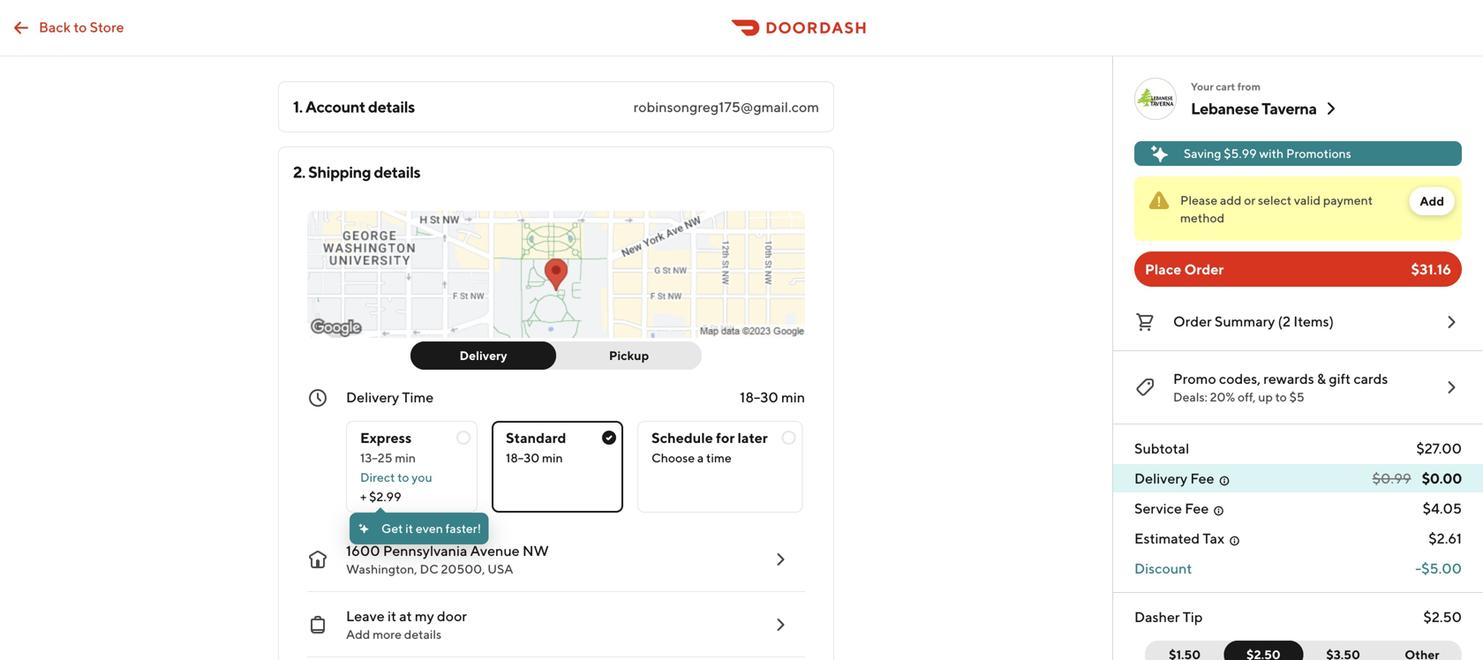 Task type: vqa. For each thing, say whether or not it's contained in the screenshot.
$3.69 within the $3.69 Doritos Dinamita Tortilla Chips Chile Limon (9.25 oz)
no



Task type: describe. For each thing, give the bounding box(es) containing it.
to inside 13–25 min direct to you + $2.99
[[398, 470, 409, 485]]

your
[[1192, 80, 1214, 93]]

delivery inside option
[[460, 348, 507, 363]]

later
[[738, 430, 768, 447]]

it for even
[[406, 522, 413, 536]]

time
[[707, 451, 732, 465]]

tax
[[1203, 530, 1225, 547]]

avenue
[[470, 543, 520, 560]]

lebanese taverna
[[1192, 99, 1318, 118]]

tip amount option group
[[1146, 641, 1463, 661]]

even
[[416, 522, 443, 536]]

$5.99
[[1225, 146, 1258, 161]]

13–25
[[360, 451, 393, 465]]

promotions
[[1287, 146, 1352, 161]]

place order
[[1146, 261, 1225, 278]]

$2.99
[[369, 490, 402, 504]]

back to store
[[39, 19, 124, 35]]

tip
[[1183, 609, 1203, 626]]

delivery or pickup selector option group
[[411, 342, 702, 370]]

saving $5.99 with promotions button
[[1135, 141, 1463, 166]]

gift
[[1330, 371, 1352, 387]]

select
[[1259, 193, 1292, 208]]

usa
[[488, 562, 514, 577]]

promo
[[1174, 371, 1217, 387]]

$27.00
[[1417, 440, 1463, 457]]

time
[[402, 389, 434, 406]]

or
[[1245, 193, 1256, 208]]

get
[[382, 522, 403, 536]]

back
[[39, 19, 71, 35]]

details inside leave it at my door add more details
[[404, 628, 442, 642]]

subtotal
[[1135, 440, 1190, 457]]

choose a time
[[652, 451, 732, 465]]

dc
[[420, 562, 439, 577]]

option group containing express
[[346, 407, 806, 513]]

estimated
[[1135, 530, 1201, 547]]

1 vertical spatial delivery
[[346, 389, 399, 406]]

back to store button
[[0, 10, 135, 45]]

get it even faster!
[[382, 522, 482, 536]]

1. account details
[[293, 97, 415, 116]]

off,
[[1238, 390, 1256, 405]]

a
[[698, 451, 704, 465]]

method
[[1181, 211, 1225, 225]]

items)
[[1294, 313, 1335, 330]]

add inside leave it at my door add more details
[[346, 628, 370, 642]]

to inside promo codes, rewards & gift cards deals: 20% off, up to $5
[[1276, 390, 1288, 405]]

direct
[[360, 470, 395, 485]]

rewards
[[1264, 371, 1315, 387]]

order inside button
[[1174, 313, 1212, 330]]

$5.00
[[1422, 560, 1463, 577]]

2 horizontal spatial delivery
[[1135, 470, 1188, 487]]

your cart from
[[1192, 80, 1261, 93]]

express
[[360, 430, 412, 447]]

valid
[[1295, 193, 1321, 208]]

leave it at my door add more details
[[346, 608, 467, 642]]

20500,
[[441, 562, 485, 577]]

$31.16
[[1412, 261, 1452, 278]]

my
[[415, 608, 434, 625]]

lebanese taverna button
[[1192, 98, 1342, 119]]

$4.05
[[1424, 500, 1463, 517]]

for
[[716, 430, 735, 447]]

please add or select valid payment method
[[1181, 193, 1374, 225]]

service
[[1135, 500, 1183, 517]]

pennsylvania
[[383, 543, 468, 560]]

codes,
[[1220, 371, 1261, 387]]

dasher
[[1135, 609, 1181, 626]]

0 vertical spatial 18–30 min
[[740, 389, 806, 406]]

13–25 min direct to you + $2.99
[[360, 451, 433, 504]]

robinsongreg175@gmail.com
[[634, 98, 820, 115]]



Task type: locate. For each thing, give the bounding box(es) containing it.
2 vertical spatial to
[[398, 470, 409, 485]]

1 vertical spatial it
[[388, 608, 397, 625]]

1 horizontal spatial to
[[398, 470, 409, 485]]

details
[[368, 97, 415, 116], [374, 163, 421, 182], [404, 628, 442, 642]]

+
[[360, 490, 367, 504]]

0 horizontal spatial 18–30 min
[[506, 451, 563, 465]]

schedule for later
[[652, 430, 768, 447]]

-
[[1416, 560, 1422, 577]]

payment
[[1324, 193, 1374, 208]]

status containing please add or select valid payment method
[[1135, 177, 1463, 241]]

store
[[90, 19, 124, 35]]

0 vertical spatial add
[[1421, 194, 1445, 208]]

0 vertical spatial delivery
[[460, 348, 507, 363]]

order summary (2 items)
[[1174, 313, 1335, 330]]

$0.99
[[1373, 470, 1412, 487]]

promo codes, rewards & gift cards deals: 20% off, up to $5
[[1174, 371, 1389, 405]]

0 vertical spatial 18–30
[[740, 389, 779, 406]]

add button
[[1410, 187, 1456, 216]]

it inside tooltip
[[406, 522, 413, 536]]

min
[[782, 389, 806, 406], [395, 451, 416, 465], [542, 451, 563, 465]]

door
[[437, 608, 467, 625]]

18–30 min down the standard
[[506, 451, 563, 465]]

order
[[1185, 261, 1225, 278], [1174, 313, 1212, 330]]

to right up
[[1276, 390, 1288, 405]]

faster!
[[446, 522, 482, 536]]

add
[[1221, 193, 1242, 208]]

0 vertical spatial it
[[406, 522, 413, 536]]

it right get
[[406, 522, 413, 536]]

place
[[1146, 261, 1182, 278]]

0 vertical spatial order
[[1185, 261, 1225, 278]]

fee for service
[[1185, 500, 1210, 517]]

standard
[[506, 430, 567, 447]]

fee for delivery
[[1191, 470, 1215, 487]]

order left summary
[[1174, 313, 1212, 330]]

1 horizontal spatial delivery
[[460, 348, 507, 363]]

1 horizontal spatial it
[[406, 522, 413, 536]]

0 horizontal spatial to
[[74, 19, 87, 35]]

18–30 min
[[740, 389, 806, 406], [506, 451, 563, 465]]

washington,
[[346, 562, 417, 577]]

to left you
[[398, 470, 409, 485]]

order summary (2 items) button
[[1135, 308, 1463, 337]]

to right back
[[74, 19, 87, 35]]

$5
[[1290, 390, 1305, 405]]

1 horizontal spatial add
[[1421, 194, 1445, 208]]

2 vertical spatial details
[[404, 628, 442, 642]]

details right 2. shipping
[[374, 163, 421, 182]]

leave
[[346, 608, 385, 625]]

cards
[[1354, 371, 1389, 387]]

1 vertical spatial to
[[1276, 390, 1288, 405]]

dasher tip
[[1135, 609, 1203, 626]]

-$5.00
[[1416, 560, 1463, 577]]

1 horizontal spatial min
[[542, 451, 563, 465]]

0 horizontal spatial 18–30
[[506, 451, 540, 465]]

to
[[74, 19, 87, 35], [1276, 390, 1288, 405], [398, 470, 409, 485]]

Pickup radio
[[546, 342, 702, 370]]

0 vertical spatial fee
[[1191, 470, 1215, 487]]

18–30 min inside option group
[[506, 451, 563, 465]]

nw
[[523, 543, 549, 560]]

order right place
[[1185, 261, 1225, 278]]

discount
[[1135, 560, 1193, 577]]

none radio containing express
[[346, 421, 478, 513]]

delivery time
[[346, 389, 434, 406]]

taverna
[[1262, 99, 1318, 118]]

cart
[[1217, 80, 1236, 93]]

1 horizontal spatial 18–30
[[740, 389, 779, 406]]

deals:
[[1174, 390, 1208, 405]]

1600 pennsylvania avenue nw washington,  dc 20500,  usa
[[346, 543, 549, 577]]

Delivery radio
[[411, 342, 556, 370]]

more
[[373, 628, 402, 642]]

min inside 13–25 min direct to you + $2.99
[[395, 451, 416, 465]]

it for at
[[388, 608, 397, 625]]

20%
[[1211, 390, 1236, 405]]

it inside leave it at my door add more details
[[388, 608, 397, 625]]

it
[[406, 522, 413, 536], [388, 608, 397, 625]]

details right 1. account
[[368, 97, 415, 116]]

2. shipping
[[293, 163, 371, 182]]

$2.50
[[1424, 609, 1463, 626]]

2 horizontal spatial to
[[1276, 390, 1288, 405]]

2 vertical spatial delivery
[[1135, 470, 1188, 487]]

details for 2. shipping details
[[374, 163, 421, 182]]

2. shipping details
[[293, 163, 421, 182]]

1 vertical spatial add
[[346, 628, 370, 642]]

0 horizontal spatial delivery
[[346, 389, 399, 406]]

get it even faster! tooltip
[[350, 508, 489, 545]]

(2
[[1279, 313, 1291, 330]]

status
[[1135, 177, 1463, 241]]

please
[[1181, 193, 1218, 208]]

details for 1. account details
[[368, 97, 415, 116]]

from
[[1238, 80, 1261, 93]]

$2.61
[[1429, 530, 1463, 547]]

1 vertical spatial 18–30
[[506, 451, 540, 465]]

2 horizontal spatial min
[[782, 389, 806, 406]]

saving
[[1185, 146, 1222, 161]]

1 horizontal spatial 18–30 min
[[740, 389, 806, 406]]

18–30
[[740, 389, 779, 406], [506, 451, 540, 465]]

to inside button
[[74, 19, 87, 35]]

with
[[1260, 146, 1284, 161]]

choose
[[652, 451, 695, 465]]

fee
[[1191, 470, 1215, 487], [1185, 500, 1210, 517]]

lebanese
[[1192, 99, 1260, 118]]

0 horizontal spatial min
[[395, 451, 416, 465]]

1. account
[[293, 97, 365, 116]]

it left the at
[[388, 608, 397, 625]]

0 horizontal spatial add
[[346, 628, 370, 642]]

0 horizontal spatial it
[[388, 608, 397, 625]]

None radio
[[492, 421, 624, 513], [638, 421, 804, 513], [492, 421, 624, 513], [638, 421, 804, 513]]

add
[[1421, 194, 1445, 208], [346, 628, 370, 642]]

18–30 down the standard
[[506, 451, 540, 465]]

saving $5.99 with promotions
[[1185, 146, 1352, 161]]

1 vertical spatial order
[[1174, 313, 1212, 330]]

$0.00
[[1423, 470, 1463, 487]]

pickup
[[609, 348, 649, 363]]

0 vertical spatial to
[[74, 19, 87, 35]]

add up $31.16
[[1421, 194, 1445, 208]]

schedule
[[652, 430, 713, 447]]

1 vertical spatial fee
[[1185, 500, 1210, 517]]

None button
[[1146, 641, 1236, 661], [1224, 641, 1304, 661], [1294, 641, 1384, 661], [1383, 641, 1463, 661], [1146, 641, 1236, 661], [1224, 641, 1304, 661], [1294, 641, 1384, 661], [1383, 641, 1463, 661]]

1600
[[346, 543, 380, 560]]

1 vertical spatial details
[[374, 163, 421, 182]]

add inside button
[[1421, 194, 1445, 208]]

add down leave
[[346, 628, 370, 642]]

0 vertical spatial details
[[368, 97, 415, 116]]

18–30 up later
[[740, 389, 779, 406]]

summary
[[1215, 313, 1276, 330]]

18–30 min up later
[[740, 389, 806, 406]]

you
[[412, 470, 433, 485]]

details down my
[[404, 628, 442, 642]]

at
[[399, 608, 412, 625]]

up
[[1259, 390, 1274, 405]]

option group
[[346, 407, 806, 513]]

1 vertical spatial 18–30 min
[[506, 451, 563, 465]]

None radio
[[346, 421, 478, 513]]

&
[[1318, 371, 1327, 387]]



